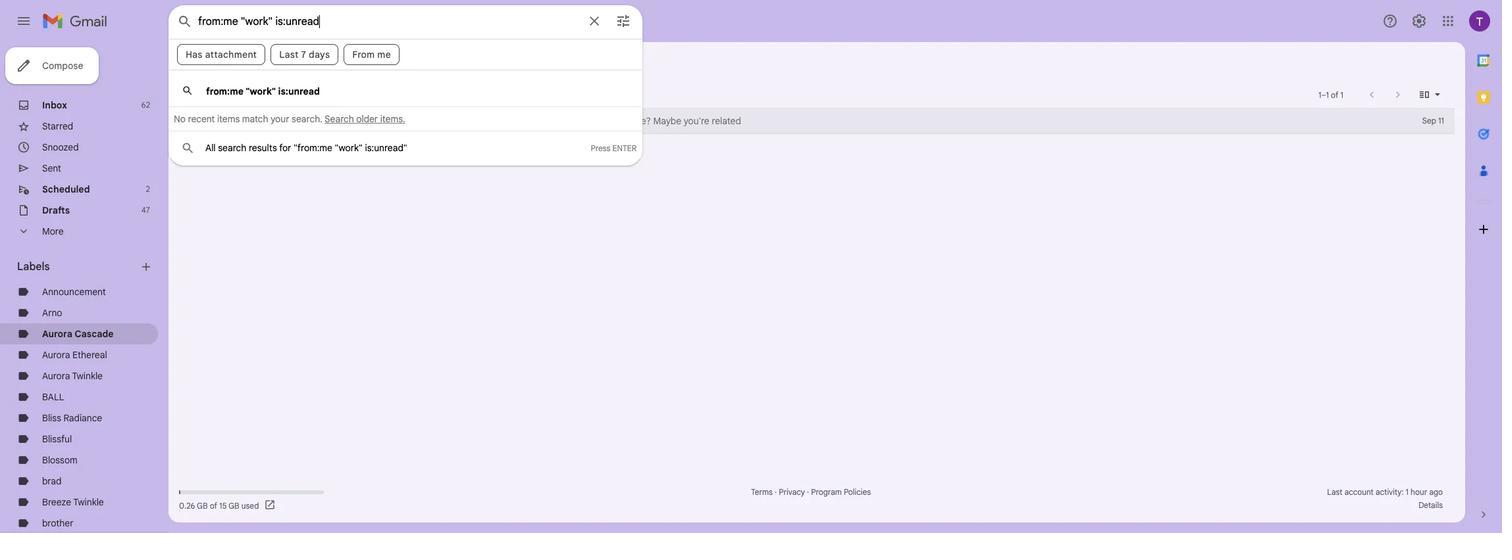 Task type: vqa. For each thing, say whether or not it's contained in the screenshot.
led light strip, String Lights, Fairy Li...: 20 NEW! -'s String
no



Task type: locate. For each thing, give the bounding box(es) containing it.
brad
[[583, 115, 603, 127]]

1 horizontal spatial of
[[1331, 90, 1338, 100]]

1 vertical spatial last
[[1327, 488, 1343, 498]]

last inside last account activity: 1 hour ago details
[[1327, 488, 1343, 498]]

inbox up the is:unread"
[[373, 116, 392, 126]]

aurora up aurora twinkle link
[[42, 350, 70, 361]]

related
[[712, 115, 741, 127]]

1 horizontal spatial last
[[1327, 488, 1343, 498]]

1 – 1 of 1
[[1318, 90, 1343, 100]]

twinkle down ethereal
[[72, 371, 103, 382]]

inbox up starred
[[42, 99, 67, 111]]

None search field
[[169, 5, 642, 166]]

search older items. link
[[325, 113, 405, 125]]

your
[[271, 113, 289, 125]]

"work" up match
[[246, 86, 276, 97]]

search right all
[[218, 142, 246, 154]]

follow link to manage storage image
[[264, 500, 277, 513]]

tab list
[[1465, 42, 1502, 486]]

1 horizontal spatial attachment
[[340, 57, 392, 69]]

blossom link
[[42, 455, 77, 467]]

sent link
[[42, 163, 61, 174]]

terms · privacy · program policies
[[751, 488, 871, 498]]

starred link
[[42, 120, 73, 132]]

0 horizontal spatial has attachment
[[186, 49, 257, 61]]

me
[[377, 49, 391, 61]]

drafts
[[42, 205, 70, 217]]

search inside popup button
[[507, 57, 538, 69]]

gb
[[197, 501, 208, 511], [229, 501, 239, 511]]

1 vertical spatial aurora twinkle
[[42, 371, 103, 382]]

from:me
[[206, 86, 244, 97]]

search mail image
[[173, 10, 197, 34]]

search right advanced
[[507, 57, 538, 69]]

1 vertical spatial "work"
[[335, 142, 363, 154]]

settings image
[[1411, 13, 1427, 29]]

breeze twinkle
[[42, 497, 104, 509]]

0 horizontal spatial search
[[218, 142, 246, 154]]

of
[[1331, 90, 1338, 100], [210, 501, 217, 511]]

aurora for aurora cascade link
[[42, 328, 72, 340]]

attachment inside search refinement toolbar list box
[[205, 49, 257, 61]]

recent
[[188, 113, 215, 125]]

ago
[[1429, 488, 1443, 498]]

cascade
[[75, 328, 114, 340]]

aurora cascade
[[42, 328, 114, 340]]

1 vertical spatial of
[[210, 501, 217, 511]]

labels navigation
[[0, 42, 169, 534]]

footer containing terms
[[169, 486, 1455, 513]]

last inside search refinement toolbar list box
[[279, 49, 299, 61]]

footer
[[169, 486, 1455, 513]]

inbox
[[42, 99, 67, 111], [373, 116, 392, 126]]

program policies link
[[811, 488, 871, 498]]

aurora twinkle down aurora ethereal
[[42, 371, 103, 382]]

1 horizontal spatial "work"
[[335, 142, 363, 154]]

items.
[[380, 113, 405, 125]]

for
[[279, 142, 291, 154]]

attachment inside button
[[340, 57, 392, 69]]

–
[[1321, 90, 1326, 100]]

no
[[174, 113, 186, 125]]

press enter
[[591, 143, 637, 153]]

search inside list box
[[218, 142, 246, 154]]

main content
[[169, 42, 1465, 523]]

bliss radiance link
[[42, 413, 102, 425]]

has attachment button
[[312, 53, 401, 74]]

1 horizontal spatial has
[[321, 57, 338, 69]]

has inside search refinement toolbar list box
[[186, 49, 202, 61]]

ethereal
[[72, 350, 107, 361]]

privacy link
[[779, 488, 805, 498]]

maybe
[[653, 115, 681, 127]]

has down search mail icon
[[186, 49, 202, 61]]

search for all
[[218, 142, 246, 154]]

0 horizontal spatial has
[[186, 49, 202, 61]]

twinkle right breeze
[[73, 497, 104, 509]]

aurora down "arno" link
[[42, 328, 72, 340]]

details link
[[1419, 501, 1443, 511]]

0 horizontal spatial last
[[279, 49, 299, 61]]

all search results for "from:me "work" is:unread"
[[205, 142, 407, 154]]

0 vertical spatial twinkle
[[427, 116, 453, 126]]

0 vertical spatial last
[[279, 49, 299, 61]]

aurora ethereal
[[42, 350, 107, 361]]

62
[[141, 100, 150, 110]]

"from:me
[[293, 142, 332, 154]]

aurora twinkle inside 'labels' navigation
[[42, 371, 103, 382]]

0 vertical spatial search
[[507, 57, 538, 69]]

of right – at the right of the page
[[1331, 90, 1338, 100]]

1 horizontal spatial aurora twinkle
[[401, 116, 453, 126]]

0 horizontal spatial attachment
[[205, 49, 257, 61]]

all
[[205, 142, 216, 154]]

privacy
[[779, 488, 805, 498]]

terms link
[[751, 488, 773, 498]]

0 horizontal spatial of
[[210, 501, 217, 511]]

1 vertical spatial inbox
[[373, 116, 392, 126]]

attachment
[[205, 49, 257, 61], [340, 57, 392, 69]]

list box containing from:me
[[169, 75, 642, 155]]

gb right 0.26
[[197, 501, 208, 511]]

movie?
[[621, 115, 651, 127]]

has attachment
[[186, 49, 257, 61], [321, 57, 392, 69]]

1 horizontal spatial ·
[[807, 488, 809, 498]]

"work"
[[246, 86, 276, 97], [335, 142, 363, 154]]

1 · from the left
[[775, 488, 777, 498]]

has inside button
[[321, 57, 338, 69]]

0.26 gb of 15 gb used
[[179, 501, 259, 511]]

no recent items match your search. search older items.
[[174, 113, 405, 125]]

support image
[[1382, 13, 1398, 29]]

attachment for search refinement toolbar list box
[[205, 49, 257, 61]]

snoozed link
[[42, 142, 79, 153]]

main content containing has attachment
[[169, 42, 1465, 523]]

has attachment inside button
[[321, 57, 392, 69]]

0 vertical spatial inbox
[[42, 99, 67, 111]]

2 vertical spatial twinkle
[[73, 497, 104, 509]]

of left 15
[[210, 501, 217, 511]]

has attachment for search refinement toolbar list box
[[186, 49, 257, 61]]

search for advanced
[[507, 57, 538, 69]]

search.
[[292, 113, 322, 125]]

1 horizontal spatial search
[[507, 57, 538, 69]]

policies
[[844, 488, 871, 498]]

items
[[217, 113, 240, 125]]

advanced search options image
[[610, 8, 637, 34]]

clear search image
[[581, 8, 608, 34]]

aurora up ball
[[42, 371, 70, 382]]

twinkle inside main content
[[427, 116, 453, 126]]

list box
[[169, 75, 642, 155]]

row
[[169, 108, 1455, 134]]

have you seen the brad pitt movie? maybe you're related
[[503, 115, 741, 127]]

gmail image
[[42, 8, 114, 34]]

0 horizontal spatial aurora twinkle
[[42, 371, 103, 382]]

announcement
[[42, 286, 106, 298]]

1 horizontal spatial gb
[[229, 501, 239, 511]]

· right privacy on the bottom right
[[807, 488, 809, 498]]

search refinement toolbar list box
[[169, 39, 642, 70]]

aurora twinkle up the is:unread"
[[401, 116, 453, 126]]

search
[[507, 57, 538, 69], [218, 142, 246, 154]]

snoozed
[[42, 142, 79, 153]]

· right terms link
[[775, 488, 777, 498]]

0 vertical spatial "work"
[[246, 86, 276, 97]]

0 horizontal spatial ·
[[775, 488, 777, 498]]

arno link
[[42, 307, 62, 319]]

results
[[249, 142, 277, 154]]

last 7 days
[[279, 49, 330, 61]]

0 horizontal spatial gb
[[197, 501, 208, 511]]

peterson
[[268, 115, 305, 127]]

gb right 15
[[229, 501, 239, 511]]

"work" down search
[[335, 142, 363, 154]]

1 vertical spatial twinkle
[[72, 371, 103, 382]]

last for last 7 days
[[279, 49, 299, 61]]

0 vertical spatial of
[[1331, 90, 1338, 100]]

last left account
[[1327, 488, 1343, 498]]

last
[[279, 49, 299, 61], [1327, 488, 1343, 498]]

has right 7
[[321, 57, 338, 69]]

press
[[591, 143, 610, 153]]

last left 7
[[279, 49, 299, 61]]

used
[[241, 501, 259, 511]]

row containing james peterson
[[169, 108, 1455, 134]]

0 horizontal spatial inbox
[[42, 99, 67, 111]]

account
[[1345, 488, 1374, 498]]

1 horizontal spatial has attachment
[[321, 57, 392, 69]]

Search mail text field
[[198, 15, 579, 28]]

activity:
[[1376, 488, 1404, 498]]

1 horizontal spatial inbox
[[373, 116, 392, 126]]

twinkle for aurora twinkle link
[[72, 371, 103, 382]]

1 vertical spatial search
[[218, 142, 246, 154]]

details
[[1419, 501, 1443, 511]]

from
[[352, 49, 375, 61]]

0 vertical spatial aurora twinkle
[[401, 116, 453, 126]]

11
[[1438, 116, 1444, 126]]

·
[[775, 488, 777, 498], [807, 488, 809, 498]]

last for last account activity: 1 hour ago details
[[1327, 488, 1343, 498]]

twinkle right items.
[[427, 116, 453, 126]]

has attachment inside search refinement toolbar list box
[[186, 49, 257, 61]]



Task type: describe. For each thing, give the bounding box(es) containing it.
match
[[242, 113, 268, 125]]

james
[[238, 115, 266, 127]]

ball link
[[42, 392, 64, 403]]

aurora for aurora twinkle link
[[42, 371, 70, 382]]

arno
[[42, 307, 62, 319]]

breeze
[[42, 497, 71, 509]]

sep 11
[[1422, 116, 1444, 126]]

older
[[356, 113, 378, 125]]

advanced
[[460, 57, 505, 69]]

aurora ethereal link
[[42, 350, 107, 361]]

radiance
[[64, 413, 102, 425]]

blissful link
[[42, 434, 72, 446]]

has for search refinement toolbar list box
[[186, 49, 202, 61]]

twinkle for breeze twinkle link in the bottom left of the page
[[73, 497, 104, 509]]

has for has attachment button
[[321, 57, 338, 69]]

aurora up the is:unread"
[[401, 116, 425, 126]]

drafts link
[[42, 205, 70, 217]]

enter
[[612, 143, 637, 153]]

2
[[146, 184, 150, 194]]

main menu image
[[16, 13, 32, 29]]

important according to google magic. switch
[[219, 115, 232, 128]]

brad
[[42, 476, 61, 488]]

from:me "work" is:unread
[[206, 86, 320, 97]]

0 horizontal spatial "work"
[[246, 86, 276, 97]]

none search field containing has attachment
[[169, 5, 642, 166]]

0.26
[[179, 501, 195, 511]]

7
[[301, 49, 306, 61]]

toggle split pane mode image
[[1418, 88, 1431, 101]]

terms
[[751, 488, 773, 498]]

aurora twinkle link
[[42, 371, 103, 382]]

2 · from the left
[[807, 488, 809, 498]]

you
[[527, 115, 542, 127]]

1 gb from the left
[[197, 501, 208, 511]]

bliss
[[42, 413, 61, 425]]

compose
[[42, 60, 83, 72]]

hour
[[1411, 488, 1427, 498]]

compose button
[[5, 47, 99, 84]]

from me
[[352, 49, 391, 61]]

labels
[[17, 261, 50, 274]]

the
[[567, 115, 581, 127]]

advanced search button
[[455, 51, 543, 75]]

james peterson
[[238, 115, 305, 127]]

is:unread"
[[365, 142, 407, 154]]

have
[[503, 115, 524, 127]]

more button
[[0, 221, 158, 242]]

days
[[309, 49, 330, 61]]

scheduled
[[42, 184, 90, 195]]

has attachment for has attachment button
[[321, 57, 392, 69]]

is:unread
[[278, 86, 320, 97]]

attachment for has attachment button
[[340, 57, 392, 69]]

advanced search
[[460, 57, 538, 69]]

pitt
[[605, 115, 619, 127]]

brother link
[[42, 518, 73, 530]]

15
[[219, 501, 227, 511]]

brad link
[[42, 476, 61, 488]]

ball
[[42, 392, 64, 403]]

2 gb from the left
[[229, 501, 239, 511]]

refresh image
[[219, 88, 232, 101]]

search
[[325, 113, 354, 125]]

inbox link
[[42, 99, 67, 111]]

aurora twinkle inside main content
[[401, 116, 453, 126]]

aurora cascade link
[[42, 328, 114, 340]]

inbox inside 'labels' navigation
[[42, 99, 67, 111]]

seen
[[544, 115, 564, 127]]

you're
[[684, 115, 709, 127]]

bliss radiance
[[42, 413, 102, 425]]

aurora for aurora ethereal link
[[42, 350, 70, 361]]

starred
[[42, 120, 73, 132]]

blossom
[[42, 455, 77, 467]]

labels heading
[[17, 261, 140, 274]]

more
[[42, 226, 64, 238]]

last account activity: 1 hour ago details
[[1327, 488, 1443, 511]]

program
[[811, 488, 842, 498]]

47
[[141, 205, 150, 215]]

row inside main content
[[169, 108, 1455, 134]]

sep
[[1422, 116, 1436, 126]]

blissful
[[42, 434, 72, 446]]

announcement link
[[42, 286, 106, 298]]

1 inside last account activity: 1 hour ago details
[[1406, 488, 1409, 498]]



